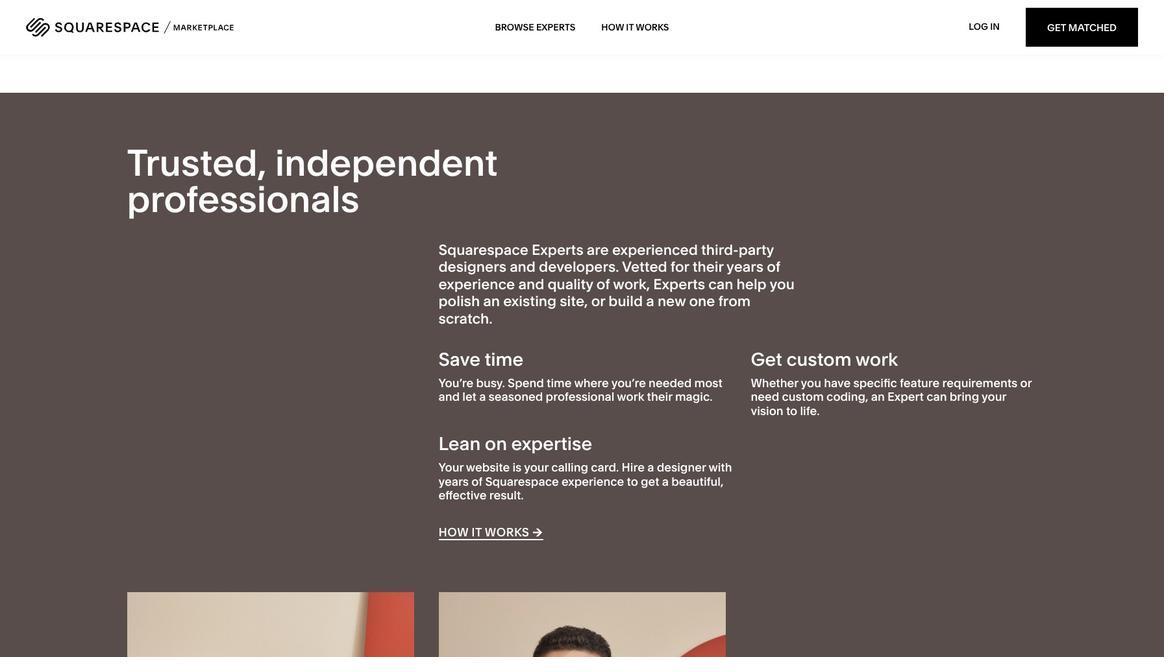 Task type: locate. For each thing, give the bounding box(es) containing it.
experience inside squarespace experts are experienced third-party designers and developers. vetted for their years of experience and quality of work, experts can help you polish an existing site, or build a new one from scratch.
[[439, 276, 515, 293]]

trusted, independent professionals
[[127, 141, 498, 221]]

your inside get custom work whether you have specific feature requirements or need custom coding, an expert can bring your vision to life.
[[982, 390, 1006, 405]]

how
[[601, 21, 624, 33]]

years inside squarespace experts are experienced third-party designers and developers. vetted for their years of experience and quality of work, experts can help you polish an existing site, or build a new one from scratch.
[[727, 259, 764, 276]]

experts down experienced
[[653, 276, 705, 293]]

1 vertical spatial to
[[627, 474, 638, 489]]

needed
[[649, 376, 692, 391]]

0 horizontal spatial of
[[472, 474, 483, 489]]

years
[[727, 259, 764, 276], [439, 474, 469, 489]]

0 horizontal spatial your
[[524, 460, 549, 475]]

their right for
[[693, 259, 724, 276]]

existing
[[503, 293, 557, 310]]

or right site, at the top
[[591, 293, 605, 310]]

log
[[969, 21, 988, 33]]

time left 'where' on the bottom of the page
[[547, 376, 572, 391]]

0 vertical spatial their
[[693, 259, 724, 276]]

third-
[[701, 242, 739, 259]]

new
[[658, 293, 686, 310]]

lean
[[439, 433, 481, 455]]

card.
[[591, 460, 619, 475]]

0 horizontal spatial or
[[591, 293, 605, 310]]

0 vertical spatial an
[[483, 293, 500, 310]]

and left let
[[439, 390, 460, 405]]

site,
[[560, 293, 588, 310]]

0 horizontal spatial years
[[439, 474, 469, 489]]

1 horizontal spatial years
[[727, 259, 764, 276]]

years up from
[[727, 259, 764, 276]]

designer
[[657, 460, 706, 475]]

1 vertical spatial their
[[647, 390, 672, 405]]

2 horizontal spatial of
[[767, 259, 780, 276]]

2 vertical spatial experts
[[653, 276, 705, 293]]

a right hire
[[647, 460, 654, 475]]

can
[[708, 276, 733, 293], [927, 390, 947, 405]]

one
[[689, 293, 715, 310]]

help
[[737, 276, 767, 293]]

get for matched
[[1047, 21, 1066, 33]]

website
[[466, 460, 510, 475]]

experts
[[536, 21, 575, 33], [532, 242, 583, 259], [653, 276, 705, 293]]

an inside get custom work whether you have specific feature requirements or need custom coding, an expert can bring your vision to life.
[[871, 390, 885, 405]]

custom
[[787, 349, 852, 371], [782, 390, 824, 405]]

you left have
[[801, 376, 821, 391]]

of right the help
[[767, 259, 780, 276]]

get left matched
[[1047, 21, 1066, 33]]

squarespace up polish
[[439, 242, 528, 259]]

magic.
[[675, 390, 713, 405]]

0 vertical spatial your
[[982, 390, 1006, 405]]

for
[[671, 259, 689, 276]]

your right is
[[524, 460, 549, 475]]

vision
[[751, 404, 783, 419]]

requirements
[[942, 376, 1018, 391]]

0 vertical spatial get
[[1047, 21, 1066, 33]]

experts up quality
[[532, 242, 583, 259]]

0 vertical spatial you
[[770, 276, 795, 293]]

a right let
[[479, 390, 486, 405]]

you inside get custom work whether you have specific feature requirements or need custom coding, an expert can bring your vision to life.
[[801, 376, 821, 391]]

1 vertical spatial an
[[871, 390, 885, 405]]

or right requirements
[[1020, 376, 1032, 391]]

how
[[439, 525, 469, 540]]

your inside lean on expertise your website is your calling card. hire a designer with years of squarespace experience to get a beautiful, effective result.
[[524, 460, 549, 475]]

scratch.
[[439, 310, 493, 328]]

0 vertical spatial squarespace
[[439, 242, 528, 259]]

to inside get custom work whether you have specific feature requirements or need custom coding, an expert can bring your vision to life.
[[786, 404, 797, 419]]

whether
[[751, 376, 798, 391]]

0 vertical spatial to
[[786, 404, 797, 419]]

experts for squarespace
[[532, 242, 583, 259]]

time
[[485, 349, 523, 371], [547, 376, 572, 391]]

1 horizontal spatial to
[[786, 404, 797, 419]]

0 horizontal spatial experience
[[439, 276, 515, 293]]

have
[[824, 376, 851, 391]]

how it works
[[601, 21, 669, 33]]

experience down lean on expertise heading
[[562, 474, 624, 489]]

from
[[718, 293, 751, 310]]

life.
[[800, 404, 820, 419]]

years down lean
[[439, 474, 469, 489]]

1 horizontal spatial an
[[871, 390, 885, 405]]

1 vertical spatial your
[[524, 460, 549, 475]]

custom up have
[[787, 349, 852, 371]]

an
[[483, 293, 500, 310], [871, 390, 885, 405]]

how it works link
[[439, 525, 544, 543]]

is
[[513, 460, 522, 475]]

0 horizontal spatial can
[[708, 276, 733, 293]]

0 vertical spatial can
[[708, 276, 733, 293]]

works
[[636, 21, 669, 33]]

0 horizontal spatial time
[[485, 349, 523, 371]]

squarespace
[[439, 242, 528, 259], [485, 474, 559, 489]]

your right bring
[[982, 390, 1006, 405]]

of right your
[[472, 474, 483, 489]]

0 horizontal spatial you
[[770, 276, 795, 293]]

1 horizontal spatial experience
[[562, 474, 624, 489]]

save time heading
[[439, 349, 738, 371]]

you right the help
[[770, 276, 795, 293]]

experience up "scratch."
[[439, 276, 515, 293]]

experience
[[439, 276, 515, 293], [562, 474, 624, 489]]

squarespace marketplace image
[[26, 18, 234, 37]]

an left expert
[[871, 390, 885, 405]]

can left bring
[[927, 390, 947, 405]]

let
[[462, 390, 477, 405]]

0 horizontal spatial work
[[617, 390, 644, 405]]

0 vertical spatial years
[[727, 259, 764, 276]]

their right you're at the bottom of the page
[[647, 390, 672, 405]]

0 horizontal spatial their
[[647, 390, 672, 405]]

1 horizontal spatial their
[[693, 259, 724, 276]]

0 vertical spatial or
[[591, 293, 605, 310]]

your
[[982, 390, 1006, 405], [524, 460, 549, 475]]

lean on expertise heading
[[439, 433, 738, 456]]

of
[[767, 259, 780, 276], [597, 276, 610, 293], [472, 474, 483, 489]]

0 horizontal spatial get
[[751, 349, 782, 371]]

an right polish
[[483, 293, 500, 310]]

result.
[[489, 488, 524, 503]]

1 horizontal spatial get
[[1047, 21, 1066, 33]]

expertise
[[511, 433, 592, 455]]

time up busy.
[[485, 349, 523, 371]]

1 vertical spatial squarespace
[[485, 474, 559, 489]]

1 horizontal spatial your
[[982, 390, 1006, 405]]

professionals
[[127, 177, 359, 221]]

a right get
[[662, 474, 669, 489]]

get inside get custom work whether you have specific feature requirements or need custom coding, an expert can bring your vision to life.
[[751, 349, 782, 371]]

1 vertical spatial experts
[[532, 242, 583, 259]]

1 vertical spatial time
[[547, 376, 572, 391]]

1 horizontal spatial or
[[1020, 376, 1032, 391]]

polish
[[439, 293, 480, 310]]

experienced
[[612, 242, 698, 259]]

coding,
[[827, 390, 868, 405]]

0 horizontal spatial to
[[627, 474, 638, 489]]

0 horizontal spatial an
[[483, 293, 500, 310]]

how it works
[[439, 525, 529, 540]]

feature
[[900, 376, 940, 391]]

1 horizontal spatial time
[[547, 376, 572, 391]]

to
[[786, 404, 797, 419], [627, 474, 638, 489]]

1 vertical spatial experience
[[562, 474, 624, 489]]

a left new
[[646, 293, 654, 310]]

can inside squarespace experts are experienced third-party designers and developers. vetted for their years of experience and quality of work, experts can help you polish an existing site, or build a new one from scratch.
[[708, 276, 733, 293]]

0 vertical spatial experts
[[536, 21, 575, 33]]

1 vertical spatial you
[[801, 376, 821, 391]]

0 vertical spatial work
[[856, 349, 898, 371]]

of left work,
[[597, 276, 610, 293]]

party
[[739, 242, 774, 259]]

1 vertical spatial years
[[439, 474, 469, 489]]

get up 'whether' at bottom
[[751, 349, 782, 371]]

or
[[591, 293, 605, 310], [1020, 376, 1032, 391]]

can left the help
[[708, 276, 733, 293]]

1 vertical spatial custom
[[782, 390, 824, 405]]

beautiful,
[[671, 474, 724, 489]]

you
[[770, 276, 795, 293], [801, 376, 821, 391]]

work
[[856, 349, 898, 371], [617, 390, 644, 405]]

1 horizontal spatial can
[[927, 390, 947, 405]]

0 vertical spatial time
[[485, 349, 523, 371]]

work,
[[613, 276, 650, 293]]

get
[[1047, 21, 1066, 33], [751, 349, 782, 371]]

squarespace down on on the left bottom
[[485, 474, 559, 489]]

browse experts
[[495, 21, 575, 33]]

to left get
[[627, 474, 638, 489]]

their
[[693, 259, 724, 276], [647, 390, 672, 405]]

a
[[646, 293, 654, 310], [479, 390, 486, 405], [647, 460, 654, 475], [662, 474, 669, 489]]

work up the specific
[[856, 349, 898, 371]]

where
[[574, 376, 609, 391]]

work right 'where' on the bottom of the page
[[617, 390, 644, 405]]

experts for browse
[[536, 21, 575, 33]]

1 vertical spatial work
[[617, 390, 644, 405]]

squarespace inside lean on expertise your website is your calling card. hire a designer with years of squarespace experience to get a beautiful, effective result.
[[485, 474, 559, 489]]

squarespace experts are experienced third-party designers and developers. vetted for their years of experience and quality of work, experts can help you polish an existing site, or build a new one from scratch.
[[439, 242, 795, 328]]

experts right browse
[[536, 21, 575, 33]]

1 vertical spatial can
[[927, 390, 947, 405]]

on
[[485, 433, 507, 455]]

1 horizontal spatial you
[[801, 376, 821, 391]]

0 vertical spatial experience
[[439, 276, 515, 293]]

1 vertical spatial or
[[1020, 376, 1032, 391]]

and inside save time you're busy. spend time where you're needed most and let a seasoned professional work their magic.
[[439, 390, 460, 405]]

1 horizontal spatial work
[[856, 349, 898, 371]]

and
[[510, 259, 536, 276], [518, 276, 544, 293], [439, 390, 460, 405]]

to left life. at right
[[786, 404, 797, 419]]

1 vertical spatial get
[[751, 349, 782, 371]]

developers.
[[539, 259, 619, 276]]

build
[[609, 293, 643, 310]]

custom left have
[[782, 390, 824, 405]]



Task type: describe. For each thing, give the bounding box(es) containing it.
your
[[439, 460, 464, 475]]

designers
[[439, 259, 506, 276]]

effective
[[439, 488, 487, 503]]

bring
[[950, 390, 979, 405]]

browse experts link
[[495, 9, 575, 45]]

independent
[[275, 141, 498, 185]]

it
[[472, 525, 482, 540]]

get matched
[[1047, 21, 1117, 33]]

get
[[641, 474, 659, 489]]

spend
[[508, 376, 544, 391]]

seasoned
[[489, 390, 543, 405]]

log in
[[969, 21, 1000, 33]]

most
[[694, 376, 723, 391]]

calling
[[551, 460, 588, 475]]

you're
[[611, 376, 646, 391]]

expert
[[888, 390, 924, 405]]

to inside lean on expertise your website is your calling card. hire a designer with years of squarespace experience to get a beautiful, effective result.
[[627, 474, 638, 489]]

need
[[751, 390, 779, 405]]

it
[[626, 21, 634, 33]]

browse
[[495, 21, 534, 33]]

log in link
[[969, 21, 1000, 33]]

get for custom
[[751, 349, 782, 371]]

save time you're busy. spend time where you're needed most and let a seasoned professional work their magic.
[[439, 349, 723, 405]]

trusted, independent professionals heading
[[127, 141, 582, 221]]

work inside save time you're busy. spend time where you're needed most and let a seasoned professional work their magic.
[[617, 390, 644, 405]]

busy.
[[476, 376, 505, 391]]

can inside get custom work whether you have specific feature requirements or need custom coding, an expert can bring your vision to life.
[[927, 390, 947, 405]]

quality
[[548, 276, 593, 293]]

how it works link
[[601, 9, 669, 45]]

get custom work whether you have specific feature requirements or need custom coding, an expert can bring your vision to life.
[[751, 349, 1032, 419]]

with
[[709, 460, 732, 475]]

or inside squarespace experts are experienced third-party designers and developers. vetted for their years of experience and quality of work, experts can help you polish an existing site, or build a new one from scratch.
[[591, 293, 605, 310]]

get custom work heading
[[751, 349, 1037, 371]]

works
[[485, 525, 529, 540]]

in
[[990, 21, 1000, 33]]

a inside save time you're busy. spend time where you're needed most and let a seasoned professional work their magic.
[[479, 390, 486, 405]]

lean on expertise your website is your calling card. hire a designer with years of squarespace experience to get a beautiful, effective result.
[[439, 433, 732, 503]]

and up existing at the left of page
[[510, 259, 536, 276]]

an inside squarespace experts are experienced third-party designers and developers. vetted for their years of experience and quality of work, experts can help you polish an existing site, or build a new one from scratch.
[[483, 293, 500, 310]]

matched
[[1068, 21, 1117, 33]]

specific
[[853, 376, 897, 391]]

trusted,
[[127, 141, 267, 185]]

years inside lean on expertise your website is your calling card. hire a designer with years of squarespace experience to get a beautiful, effective result.
[[439, 474, 469, 489]]

you inside squarespace experts are experienced third-party designers and developers. vetted for their years of experience and quality of work, experts can help you polish an existing site, or build a new one from scratch.
[[770, 276, 795, 293]]

or inside get custom work whether you have specific feature requirements or need custom coding, an expert can bring your vision to life.
[[1020, 376, 1032, 391]]

experience inside lean on expertise your website is your calling card. hire a designer with years of squarespace experience to get a beautiful, effective result.
[[562, 474, 624, 489]]

and left quality
[[518, 276, 544, 293]]

hire
[[622, 460, 645, 475]]

squarespace inside squarespace experts are experienced third-party designers and developers. vetted for their years of experience and quality of work, experts can help you polish an existing site, or build a new one from scratch.
[[439, 242, 528, 259]]

vetted
[[622, 259, 667, 276]]

work inside get custom work whether you have specific feature requirements or need custom coding, an expert can bring your vision to life.
[[856, 349, 898, 371]]

their inside squarespace experts are experienced third-party designers and developers. vetted for their years of experience and quality of work, experts can help you polish an existing site, or build a new one from scratch.
[[693, 259, 724, 276]]

of inside lean on expertise your website is your calling card. hire a designer with years of squarespace experience to get a beautiful, effective result.
[[472, 474, 483, 489]]

0 vertical spatial custom
[[787, 349, 852, 371]]

save
[[439, 349, 480, 371]]

their inside save time you're busy. spend time where you're needed most and let a seasoned professional work their magic.
[[647, 390, 672, 405]]

get matched link
[[1026, 8, 1138, 47]]

are
[[587, 242, 609, 259]]

1 horizontal spatial of
[[597, 276, 610, 293]]

professional
[[546, 390, 614, 405]]

you're
[[439, 376, 473, 391]]

a inside squarespace experts are experienced third-party designers and developers. vetted for their years of experience and quality of work, experts can help you polish an existing site, or build a new one from scratch.
[[646, 293, 654, 310]]



Task type: vqa. For each thing, say whether or not it's contained in the screenshot.
of
yes



